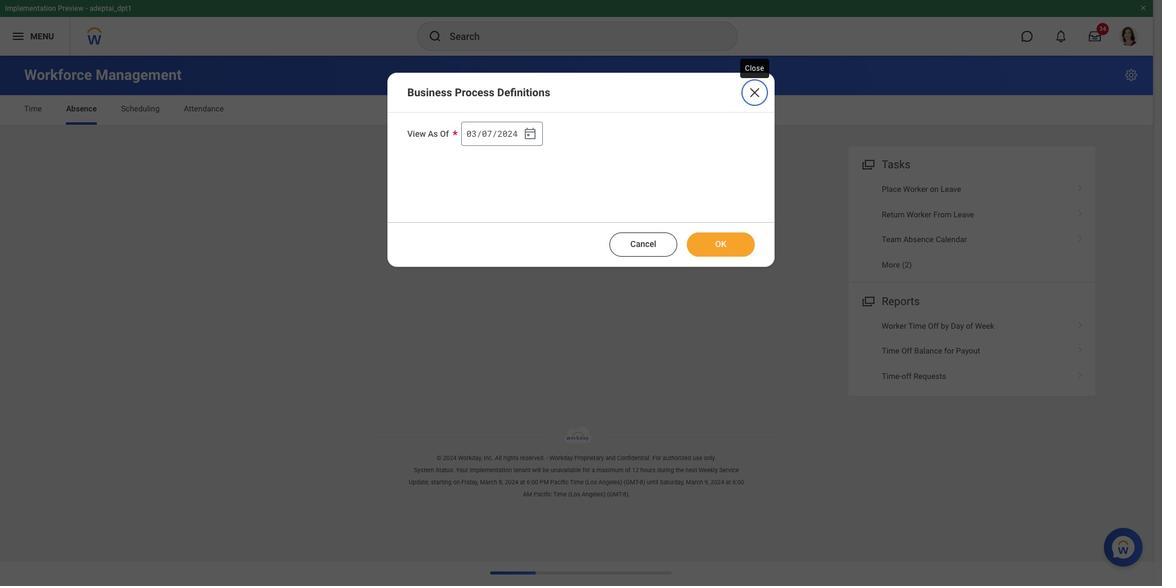 Task type: locate. For each thing, give the bounding box(es) containing it.
of inside "workforce management" main content
[[967, 321, 974, 330]]

0 vertical spatial (los
[[585, 479, 597, 486]]

view as of
[[408, 129, 449, 139]]

chevron right image inside time-off requests link
[[1073, 367, 1089, 379]]

for
[[945, 346, 955, 356], [583, 467, 591, 474]]

of
[[967, 321, 974, 330], [625, 467, 631, 474]]

implementation
[[5, 4, 56, 13], [470, 467, 512, 474]]

off
[[929, 321, 939, 330], [902, 346, 913, 356]]

reserved.
[[521, 455, 545, 462]]

1 horizontal spatial -
[[547, 455, 548, 462]]

chevron right image inside time off balance for payout link
[[1073, 342, 1089, 354]]

0 horizontal spatial /
[[477, 128, 482, 139]]

authorized
[[663, 455, 692, 462]]

2024 right 07
[[498, 128, 518, 139]]

worker left from
[[907, 210, 932, 219]]

1 vertical spatial for
[[583, 467, 591, 474]]

balance
[[915, 346, 943, 356]]

march left "8,"
[[480, 479, 498, 486]]

1 horizontal spatial /
[[493, 128, 498, 139]]

0 horizontal spatial implementation
[[5, 4, 56, 13]]

1 vertical spatial implementation
[[470, 467, 512, 474]]

leave
[[941, 185, 962, 194], [954, 210, 975, 219]]

1 chevron right image from the top
[[1073, 181, 1089, 193]]

0 vertical spatial (gmt-
[[624, 479, 640, 486]]

0 vertical spatial menu group image
[[860, 156, 876, 172]]

1 horizontal spatial 6:00
[[733, 479, 745, 486]]

on down your
[[453, 479, 460, 486]]

pacific down unavailable on the bottom of page
[[551, 479, 569, 486]]

chevron right image for by
[[1073, 317, 1089, 329]]

0 vertical spatial list
[[849, 177, 1096, 278]]

2 chevron right image from the top
[[1073, 231, 1089, 243]]

/ right 03
[[477, 128, 482, 139]]

1 vertical spatial absence
[[904, 235, 934, 244]]

day
[[951, 321, 965, 330]]

chevron right image inside the team absence calendar link
[[1073, 231, 1089, 243]]

0 vertical spatial -
[[85, 4, 88, 13]]

(gmt- down 12
[[624, 479, 640, 486]]

chevron right image inside 'place worker on leave' link
[[1073, 181, 1089, 193]]

list containing place worker on leave
[[849, 177, 1096, 278]]

menu group image for reports
[[860, 292, 876, 309]]

maximum
[[597, 467, 624, 474]]

close environment banner image
[[1140, 4, 1148, 12]]

0 horizontal spatial for
[[583, 467, 591, 474]]

march
[[480, 479, 498, 486], [686, 479, 703, 486]]

2 menu group image from the top
[[860, 292, 876, 309]]

2 chevron right image from the top
[[1073, 317, 1089, 329]]

chevron right image for team absence calendar
[[1073, 231, 1089, 243]]

2024
[[498, 128, 518, 139], [443, 455, 457, 462], [505, 479, 519, 486], [711, 479, 725, 486]]

adeptai_dpt1
[[90, 4, 132, 13]]

1 list from the top
[[849, 177, 1096, 278]]

implementation down inc.
[[470, 467, 512, 474]]

1 horizontal spatial (gmt-
[[624, 479, 640, 486]]

1 chevron right image from the top
[[1073, 206, 1089, 218]]

workday
[[550, 455, 573, 462]]

1 horizontal spatial implementation
[[470, 467, 512, 474]]

2 vertical spatial worker
[[882, 321, 907, 330]]

0 vertical spatial off
[[929, 321, 939, 330]]

0 horizontal spatial at
[[520, 479, 525, 486]]

pacific down pm
[[534, 491, 552, 498]]

time-off requests
[[882, 372, 947, 381]]

1 vertical spatial pacific
[[534, 491, 552, 498]]

(los down unavailable on the bottom of page
[[569, 491, 581, 498]]

menu group image
[[860, 156, 876, 172], [860, 292, 876, 309]]

for left a
[[583, 467, 591, 474]]

6:00 down service
[[733, 479, 745, 486]]

0 vertical spatial worker
[[904, 185, 929, 194]]

0 horizontal spatial 6:00
[[527, 479, 539, 486]]

1 vertical spatial menu group image
[[860, 292, 876, 309]]

worker inside return worker from leave link
[[907, 210, 932, 219]]

tasks
[[882, 158, 911, 171]]

8,
[[499, 479, 504, 486]]

1 vertical spatial off
[[902, 346, 913, 356]]

worker down reports
[[882, 321, 907, 330]]

time-off requests link
[[849, 364, 1096, 389]]

workforce management
[[24, 67, 182, 84]]

list for reports
[[849, 314, 1096, 389]]

time-
[[882, 372, 902, 381]]

off
[[902, 372, 912, 381]]

team absence calendar
[[882, 235, 968, 244]]

1 horizontal spatial of
[[967, 321, 974, 330]]

calendar
[[936, 235, 968, 244]]

angeles) down maximum
[[599, 479, 623, 486]]

all
[[495, 455, 502, 462]]

calendar image
[[523, 127, 538, 141]]

9,
[[705, 479, 710, 486]]

2 / from the left
[[493, 128, 498, 139]]

absence down workforce management
[[66, 104, 97, 113]]

0 vertical spatial on
[[931, 185, 939, 194]]

1 vertical spatial on
[[453, 479, 460, 486]]

1 vertical spatial worker
[[907, 210, 932, 219]]

1 at from the left
[[520, 479, 525, 486]]

workday,
[[458, 455, 483, 462]]

0 horizontal spatial on
[[453, 479, 460, 486]]

on
[[931, 185, 939, 194], [453, 479, 460, 486]]

worker inside 'place worker on leave' link
[[904, 185, 929, 194]]

leave for place worker on leave
[[941, 185, 962, 194]]

worker
[[904, 185, 929, 194], [907, 210, 932, 219], [882, 321, 907, 330]]

0 horizontal spatial (gmt-
[[607, 491, 623, 498]]

4 chevron right image from the top
[[1073, 367, 1089, 379]]

during
[[658, 467, 675, 474]]

for left payout
[[945, 346, 955, 356]]

1 vertical spatial leave
[[954, 210, 975, 219]]

list containing worker time off by day of week
[[849, 314, 1096, 389]]

(los down a
[[585, 479, 597, 486]]

configure this page image
[[1125, 68, 1139, 82]]

1 horizontal spatial at
[[726, 479, 731, 486]]

0 horizontal spatial off
[[902, 346, 913, 356]]

notifications large image
[[1056, 30, 1068, 42]]

-
[[85, 4, 88, 13], [547, 455, 548, 462]]

at down service
[[726, 479, 731, 486]]

saturday,
[[660, 479, 685, 486]]

off left by at the right bottom of page
[[929, 321, 939, 330]]

worker for return
[[907, 210, 932, 219]]

absence
[[66, 104, 97, 113], [904, 235, 934, 244]]

0 horizontal spatial (los
[[569, 491, 581, 498]]

chevron right image inside worker time off by day of week link
[[1073, 317, 1089, 329]]

0 horizontal spatial march
[[480, 479, 498, 486]]

1 horizontal spatial on
[[931, 185, 939, 194]]

3 chevron right image from the top
[[1073, 342, 1089, 354]]

view
[[408, 129, 426, 139]]

place worker on leave
[[882, 185, 962, 194]]

tab list
[[12, 96, 1142, 125]]

2 list from the top
[[849, 314, 1096, 389]]

1 vertical spatial of
[[625, 467, 631, 474]]

1 vertical spatial -
[[547, 455, 548, 462]]

leave up from
[[941, 185, 962, 194]]

close
[[746, 64, 765, 73]]

0 vertical spatial implementation
[[5, 4, 56, 13]]

0 horizontal spatial absence
[[66, 104, 97, 113]]

angeles)
[[599, 479, 623, 486], [582, 491, 606, 498]]

0 vertical spatial for
[[945, 346, 955, 356]]

management
[[96, 67, 182, 84]]

until
[[647, 479, 659, 486]]

1 horizontal spatial for
[[945, 346, 955, 356]]

1 vertical spatial list
[[849, 314, 1096, 389]]

of
[[440, 129, 449, 139]]

0 vertical spatial absence
[[66, 104, 97, 113]]

tab list containing time
[[12, 96, 1142, 125]]

- up be
[[547, 455, 548, 462]]

6:00 left pm
[[527, 479, 539, 486]]

for inside © 2024 workday, inc. all rights reserved. - workday proprietary and confidential. for authorized use only. system status: your implementation tenant will be unavailable for a maximum of 12 hours during the next weekly service update; starting on friday, march 8, 2024 at 6:00 pm pacific time (los angeles) (gmt-8) until saturday, march 9, 2024 at 6:00 am pacific time (los angeles) (gmt-8).
[[583, 467, 591, 474]]

business
[[408, 86, 452, 99]]

1 horizontal spatial march
[[686, 479, 703, 486]]

1 menu group image from the top
[[860, 156, 876, 172]]

- right preview
[[85, 4, 88, 13]]

/ right 07
[[493, 128, 498, 139]]

/
[[477, 128, 482, 139], [493, 128, 498, 139]]

chevron right image inside return worker from leave link
[[1073, 206, 1089, 218]]

07
[[482, 128, 492, 139]]

0 horizontal spatial -
[[85, 4, 88, 13]]

march left 9,
[[686, 479, 703, 486]]

angeles) down a
[[582, 491, 606, 498]]

on up return worker from leave
[[931, 185, 939, 194]]

1 horizontal spatial (los
[[585, 479, 597, 486]]

place worker on leave link
[[849, 177, 1096, 202]]

search image
[[428, 29, 443, 44]]

implementation left preview
[[5, 4, 56, 13]]

1 horizontal spatial off
[[929, 321, 939, 330]]

list for tasks
[[849, 177, 1096, 278]]

0 vertical spatial leave
[[941, 185, 962, 194]]

chevron right image
[[1073, 206, 1089, 218], [1073, 317, 1089, 329], [1073, 342, 1089, 354], [1073, 367, 1089, 379]]

- inside banner
[[85, 4, 88, 13]]

off left balance
[[902, 346, 913, 356]]

0 horizontal spatial of
[[625, 467, 631, 474]]

0 vertical spatial of
[[967, 321, 974, 330]]

(gmt- down maximum
[[607, 491, 623, 498]]

at
[[520, 479, 525, 486], [726, 479, 731, 486]]

a
[[592, 467, 595, 474]]

menu group image for tasks
[[860, 156, 876, 172]]

(gmt-
[[624, 479, 640, 486], [607, 491, 623, 498]]

1 vertical spatial chevron right image
[[1073, 231, 1089, 243]]

chevron right image for leave
[[1073, 206, 1089, 218]]

1 vertical spatial (los
[[569, 491, 581, 498]]

at down tenant
[[520, 479, 525, 486]]

chevron right image
[[1073, 181, 1089, 193], [1073, 231, 1089, 243]]

menu group image left reports
[[860, 292, 876, 309]]

absence down return worker from leave
[[904, 235, 934, 244]]

list
[[849, 177, 1096, 278], [849, 314, 1096, 389]]

of right the day
[[967, 321, 974, 330]]

0 vertical spatial pacific
[[551, 479, 569, 486]]

0 vertical spatial chevron right image
[[1073, 181, 1089, 193]]

system
[[414, 467, 434, 474]]

leave right from
[[954, 210, 975, 219]]

pacific
[[551, 479, 569, 486], [534, 491, 552, 498]]

return worker from leave link
[[849, 202, 1096, 227]]

6:00
[[527, 479, 539, 486], [733, 479, 745, 486]]

footer
[[0, 426, 1154, 501]]

of inside © 2024 workday, inc. all rights reserved. - workday proprietary and confidential. for authorized use only. system status: your implementation tenant will be unavailable for a maximum of 12 hours during the next weekly service update; starting on friday, march 8, 2024 at 6:00 pm pacific time (los angeles) (gmt-8) until saturday, march 9, 2024 at 6:00 am pacific time (los angeles) (gmt-8).
[[625, 467, 631, 474]]

workforce
[[24, 67, 92, 84]]

reports
[[882, 295, 920, 307]]

worker right place
[[904, 185, 929, 194]]

menu group image left tasks
[[860, 156, 876, 172]]

12
[[632, 467, 639, 474]]

of left 12
[[625, 467, 631, 474]]



Task type: describe. For each thing, give the bounding box(es) containing it.
tenant
[[514, 467, 531, 474]]

workforce management main content
[[0, 56, 1154, 407]]

inc.
[[484, 455, 494, 462]]

and
[[606, 455, 616, 462]]

rights
[[504, 455, 519, 462]]

return worker from leave
[[882, 210, 975, 219]]

week
[[976, 321, 995, 330]]

chevron right image for for
[[1073, 342, 1089, 354]]

03 / 07 / 2024
[[467, 128, 518, 139]]

the
[[676, 467, 685, 474]]

business process definitions dialog
[[388, 73, 775, 267]]

8)
[[640, 479, 646, 486]]

2024 right "8,"
[[505, 479, 519, 486]]

2024 right ©
[[443, 455, 457, 462]]

ok
[[716, 239, 727, 249]]

2 6:00 from the left
[[733, 479, 745, 486]]

chevron right image for place worker on leave
[[1073, 181, 1089, 193]]

1 6:00 from the left
[[527, 479, 539, 486]]

absence inside tab list
[[66, 104, 97, 113]]

leave for return worker from leave
[[954, 210, 975, 219]]

1 vertical spatial angeles)
[[582, 491, 606, 498]]

by
[[941, 321, 950, 330]]

©
[[437, 455, 442, 462]]

business process definitions
[[408, 86, 551, 99]]

weekly
[[699, 467, 718, 474]]

on inside "workforce management" main content
[[931, 185, 939, 194]]

starting
[[431, 479, 452, 486]]

team absence calendar link
[[849, 227, 1096, 252]]

return
[[882, 210, 905, 219]]

view as of group
[[461, 122, 543, 146]]

on inside © 2024 workday, inc. all rights reserved. - workday proprietary and confidential. for authorized use only. system status: your implementation tenant will be unavailable for a maximum of 12 hours during the next weekly service update; starting on friday, march 8, 2024 at 6:00 pm pacific time (los angeles) (gmt-8) until saturday, march 9, 2024 at 6:00 am pacific time (los angeles) (gmt-8).
[[453, 479, 460, 486]]

2024 inside view as of group
[[498, 128, 518, 139]]

© 2024 workday, inc. all rights reserved. - workday proprietary and confidential. for authorized use only. system status: your implementation tenant will be unavailable for a maximum of 12 hours during the next weekly service update; starting on friday, march 8, 2024 at 6:00 pm pacific time (los angeles) (gmt-8) until saturday, march 9, 2024 at 6:00 am pacific time (los angeles) (gmt-8).
[[409, 455, 745, 498]]

payout
[[957, 346, 981, 356]]

cancel
[[631, 239, 657, 249]]

1 march from the left
[[480, 479, 498, 486]]

your
[[456, 467, 468, 474]]

for inside main content
[[945, 346, 955, 356]]

03
[[467, 128, 477, 139]]

for
[[653, 455, 662, 462]]

2024 right 9,
[[711, 479, 725, 486]]

8).
[[623, 491, 631, 498]]

service
[[720, 467, 739, 474]]

time off balance for payout
[[882, 346, 981, 356]]

- inside © 2024 workday, inc. all rights reserved. - workday proprietary and confidential. for authorized use only. system status: your implementation tenant will be unavailable for a maximum of 12 hours during the next weekly service update; starting on friday, march 8, 2024 at 6:00 pm pacific time (los angeles) (gmt-8) until saturday, march 9, 2024 at 6:00 am pacific time (los angeles) (gmt-8).
[[547, 455, 548, 462]]

1 / from the left
[[477, 128, 482, 139]]

time inside worker time off by day of week link
[[909, 321, 927, 330]]

worker time off by day of week link
[[849, 314, 1096, 339]]

2 march from the left
[[686, 479, 703, 486]]

am
[[523, 491, 532, 498]]

close tooltip
[[738, 56, 772, 81]]

1 horizontal spatial absence
[[904, 235, 934, 244]]

ok button
[[687, 233, 755, 257]]

requests
[[914, 372, 947, 381]]

update;
[[409, 479, 430, 486]]

cancel button
[[610, 233, 678, 257]]

time inside time off balance for payout link
[[882, 346, 900, 356]]

implementation inside banner
[[5, 4, 56, 13]]

preview
[[58, 4, 84, 13]]

use
[[693, 455, 703, 462]]

unavailable
[[551, 467, 581, 474]]

worker for place
[[904, 185, 929, 194]]

only.
[[704, 455, 717, 462]]

will
[[532, 467, 541, 474]]

process
[[455, 86, 495, 99]]

as
[[428, 129, 438, 139]]

2 at from the left
[[726, 479, 731, 486]]

scheduling
[[121, 104, 160, 113]]

time off balance for payout link
[[849, 339, 1096, 364]]

worker time off by day of week
[[882, 321, 995, 330]]

friday,
[[462, 479, 479, 486]]

pm
[[540, 479, 549, 486]]

place
[[882, 185, 902, 194]]

hours
[[641, 467, 656, 474]]

team
[[882, 235, 902, 244]]

status:
[[436, 467, 455, 474]]

implementation preview -   adeptai_dpt1
[[5, 4, 132, 13]]

attendance
[[184, 104, 224, 113]]

0 vertical spatial angeles)
[[599, 479, 623, 486]]

proprietary
[[575, 455, 604, 462]]

x image
[[748, 85, 762, 100]]

definitions
[[498, 86, 551, 99]]

profile logan mcneil element
[[1113, 23, 1146, 50]]

be
[[543, 467, 550, 474]]

1 vertical spatial (gmt-
[[607, 491, 623, 498]]

confidential.
[[617, 455, 651, 462]]

from
[[934, 210, 952, 219]]

implementation preview -   adeptai_dpt1 banner
[[0, 0, 1154, 56]]

implementation inside © 2024 workday, inc. all rights reserved. - workday proprietary and confidential. for authorized use only. system status: your implementation tenant will be unavailable for a maximum of 12 hours during the next weekly service update; starting on friday, march 8, 2024 at 6:00 pm pacific time (los angeles) (gmt-8) until saturday, march 9, 2024 at 6:00 am pacific time (los angeles) (gmt-8).
[[470, 467, 512, 474]]

tab list inside "workforce management" main content
[[12, 96, 1142, 125]]

inbox large image
[[1090, 30, 1102, 42]]

next
[[686, 467, 698, 474]]

worker inside worker time off by day of week link
[[882, 321, 907, 330]]

footer containing © 2024 workday, inc. all rights reserved. - workday proprietary and confidential. for authorized use only. system status: your implementation tenant will be unavailable for a maximum of 12 hours during the next weekly service update; starting on friday, march 8, 2024 at 6:00 pm pacific time (los angeles) (gmt-8) until saturday, march 9, 2024 at 6:00 am pacific time (los angeles) (gmt-8).
[[0, 426, 1154, 501]]



Task type: vqa. For each thing, say whether or not it's contained in the screenshot.
star image
no



